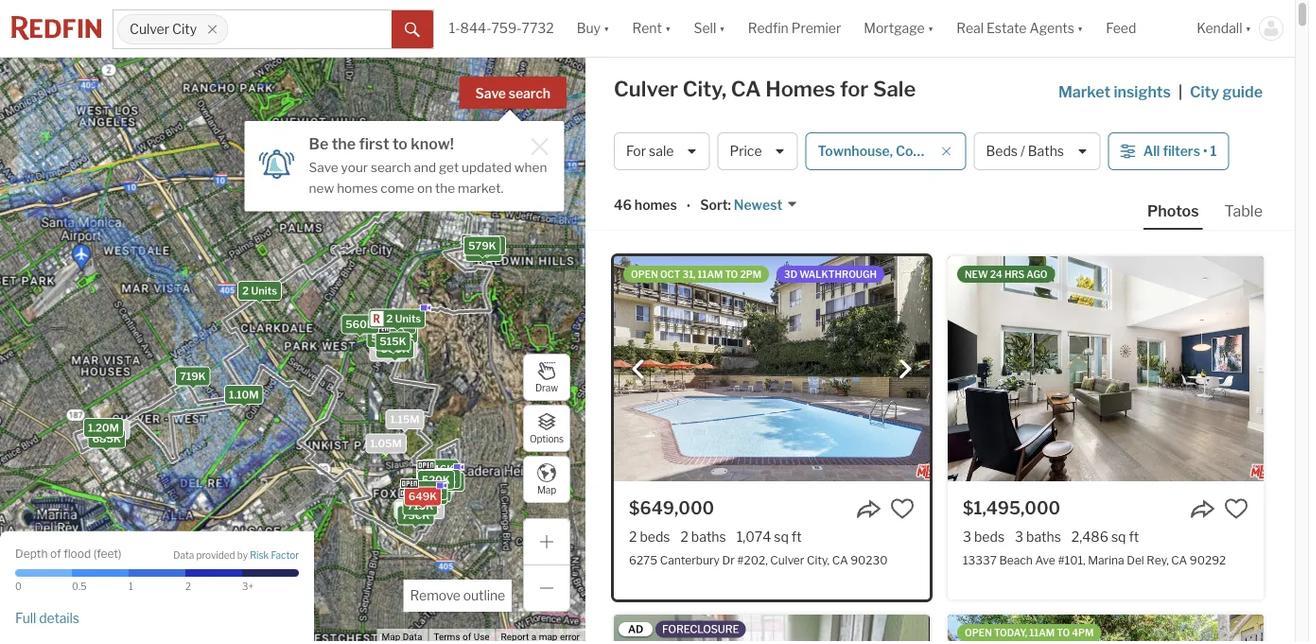 Task type: vqa. For each thing, say whether or not it's contained in the screenshot.
46
yes



Task type: describe. For each thing, give the bounding box(es) containing it.
beds / baths button
[[974, 132, 1101, 170]]

culver city
[[130, 21, 197, 37]]

remove culver city image
[[207, 24, 218, 35]]

ad region
[[614, 615, 930, 642]]

newest button
[[731, 196, 798, 214]]

3 for 3 baths
[[1015, 529, 1024, 545]]

favorite button checkbox
[[1224, 497, 1249, 521]]

685k
[[92, 433, 121, 445]]

real estate agents ▾ button
[[945, 0, 1095, 57]]

#101,
[[1058, 553, 1086, 567]]

515k
[[380, 335, 406, 348]]

market
[[1058, 82, 1111, 101]]

0 vertical spatial to
[[725, 269, 738, 280]]

submit search image
[[405, 22, 420, 38]]

989k
[[96, 423, 125, 436]]

remove townhouse, condo image
[[941, 146, 952, 157]]

redfin premier
[[748, 20, 841, 36]]

favorite button image for $649,000
[[890, 497, 915, 521]]

first
[[359, 134, 389, 153]]

0
[[15, 581, 22, 593]]

1,074 sq ft
[[737, 529, 802, 545]]

condo
[[896, 143, 937, 159]]

1.10m
[[229, 389, 259, 401]]

rey,
[[1147, 553, 1169, 567]]

homes inside save your search and get updated when new homes come on the market.
[[337, 180, 378, 196]]

new 24 hrs ago
[[965, 269, 1048, 280]]

1 horizontal spatial 11am
[[1030, 627, 1055, 639]]

$649,000
[[629, 498, 714, 518]]

875k
[[470, 246, 498, 258]]

favorite button checkbox
[[890, 497, 915, 521]]

mortgage
[[864, 20, 925, 36]]

/
[[1021, 143, 1025, 159]]

sort
[[700, 197, 728, 213]]

ago
[[1027, 269, 1048, 280]]

sell
[[694, 20, 716, 36]]

del
[[1127, 553, 1144, 567]]

759-
[[491, 20, 522, 36]]

2,486 sq ft
[[1072, 529, 1139, 545]]

and
[[414, 159, 436, 175]]

market insights link
[[1058, 61, 1171, 103]]

)
[[118, 547, 121, 561]]

beds / baths
[[986, 143, 1064, 159]]

open for open today, 11am to 4pm
[[965, 627, 992, 639]]

all filters • 1 button
[[1108, 132, 1229, 170]]

save your search and get updated when new homes come on the market.
[[309, 159, 547, 196]]

map
[[537, 485, 556, 496]]

new
[[965, 269, 988, 280]]

know!
[[411, 134, 454, 153]]

insights
[[1114, 82, 1171, 101]]

▾ for mortgage ▾
[[928, 20, 934, 36]]

all
[[1143, 143, 1160, 159]]

favorite button image for $1,495,000
[[1224, 497, 1249, 521]]

90230
[[851, 553, 888, 567]]

data provided by risk factor
[[173, 549, 299, 561]]

1 horizontal spatial to
[[1057, 627, 1070, 639]]

remove
[[410, 588, 461, 604]]

beach
[[999, 553, 1033, 567]]

3 baths
[[1015, 529, 1061, 545]]

when
[[514, 159, 547, 175]]

next button image
[[896, 360, 915, 379]]

remove outline button
[[403, 580, 512, 612]]

• for 46 homes •
[[687, 198, 691, 214]]

baths for $649,000
[[691, 529, 726, 545]]

rent ▾ button
[[632, 0, 671, 57]]

redfin
[[748, 20, 789, 36]]

kendall ▾
[[1197, 20, 1252, 36]]

save for save your search and get updated when new homes come on the market.
[[309, 159, 338, 175]]

be the first to know! dialog
[[245, 110, 564, 211]]

be
[[309, 134, 329, 153]]

2 baths
[[681, 529, 726, 545]]

redfin premier button
[[737, 0, 853, 57]]

1-844-759-7732 link
[[449, 20, 554, 36]]

90292
[[1190, 553, 1226, 567]]

0 horizontal spatial ca
[[731, 76, 761, 102]]

depth of flood ( feet )
[[15, 547, 121, 561]]

search inside save search button
[[509, 86, 551, 102]]

7732
[[522, 20, 554, 36]]

715k
[[407, 500, 433, 512]]

2 horizontal spatial culver
[[770, 553, 804, 567]]

495k
[[383, 318, 411, 331]]

feed button
[[1095, 0, 1186, 57]]

rent
[[632, 20, 662, 36]]

table button
[[1221, 201, 1267, 228]]

beds
[[986, 143, 1018, 159]]

13337 beach ave #101, marina del rey, ca 90292
[[963, 553, 1226, 567]]

ave
[[1035, 553, 1056, 567]]

market insights | city guide
[[1058, 82, 1263, 101]]

baths
[[1028, 143, 1064, 159]]

open for open oct 31, 11am to 2pm
[[631, 269, 658, 280]]

739k
[[412, 503, 440, 516]]

to
[[392, 134, 408, 153]]

risk
[[250, 549, 269, 561]]

rent ▾ button
[[621, 0, 682, 57]]

be the first to know!
[[309, 134, 454, 153]]

2 horizontal spatial ca
[[1171, 553, 1187, 567]]

2 beds
[[629, 529, 670, 545]]

|
[[1179, 82, 1183, 101]]

for sale button
[[614, 132, 710, 170]]

6275 canterbury dr #202, culver city, ca 90230
[[629, 553, 888, 567]]

1.15m
[[390, 413, 420, 426]]

culver for culver city
[[130, 21, 169, 37]]

5 ▾ from the left
[[1077, 20, 1083, 36]]

4pm
[[1072, 627, 1094, 639]]

canterbury
[[660, 553, 720, 567]]

2,486
[[1072, 529, 1109, 545]]

come
[[381, 180, 414, 196]]



Task type: locate. For each thing, give the bounding box(es) containing it.
• right filters
[[1203, 143, 1208, 159]]

600k
[[381, 343, 410, 355]]

for sale
[[626, 143, 674, 159]]

the inside save your search and get updated when new homes come on the market.
[[435, 180, 455, 196]]

feed
[[1106, 20, 1136, 36]]

11am right 31,
[[698, 269, 723, 280]]

560k
[[346, 318, 374, 330]]

46
[[614, 197, 632, 213]]

646k
[[426, 463, 454, 475]]

3
[[963, 529, 972, 545], [1015, 529, 1024, 545]]

sq right the 1,074
[[774, 529, 789, 545]]

3 up beach
[[1015, 529, 1024, 545]]

sell ▾
[[694, 20, 725, 36]]

2 3 from the left
[[1015, 529, 1024, 545]]

0 vertical spatial 11am
[[698, 269, 723, 280]]

city left remove culver city image at the top of page
[[172, 21, 197, 37]]

draw
[[535, 382, 558, 394]]

0 horizontal spatial 559k
[[371, 332, 400, 344]]

1 vertical spatial search
[[371, 159, 411, 175]]

buy ▾ button
[[565, 0, 621, 57]]

13337
[[963, 553, 997, 567]]

1-
[[449, 20, 460, 36]]

$1,495,000
[[963, 498, 1061, 518]]

updated
[[462, 159, 512, 175]]

579k
[[468, 240, 496, 252]]

homes
[[766, 76, 836, 102]]

2 favorite button image from the left
[[1224, 497, 1249, 521]]

11am
[[698, 269, 723, 280], [1030, 627, 1055, 639]]

1 horizontal spatial ft
[[1129, 529, 1139, 545]]

beds up 13337
[[974, 529, 1005, 545]]

• for all filters • 1
[[1203, 143, 1208, 159]]

marina
[[1088, 553, 1124, 567]]

townhouse, condo button
[[806, 132, 966, 170]]

1 3 from the left
[[963, 529, 972, 545]]

559k down market.
[[473, 240, 501, 252]]

1 vertical spatial 11am
[[1030, 627, 1055, 639]]

options button
[[523, 405, 570, 452]]

the
[[332, 134, 356, 153], [435, 180, 455, 196]]

map region
[[0, 40, 647, 642]]

new
[[309, 180, 334, 196]]

oct
[[660, 269, 681, 280]]

0 horizontal spatial homes
[[337, 180, 378, 196]]

1 horizontal spatial culver
[[614, 76, 678, 102]]

1 vertical spatial city
[[1190, 82, 1220, 101]]

sale
[[649, 143, 674, 159]]

culver city, ca homes for sale
[[614, 76, 916, 102]]

0 horizontal spatial beds
[[640, 529, 670, 545]]

1 vertical spatial 559k
[[371, 332, 400, 344]]

real estate agents ▾ link
[[957, 0, 1083, 57]]

730k
[[402, 510, 430, 522]]

11am right today, on the bottom right of the page
[[1030, 627, 1055, 639]]

1 horizontal spatial favorite button image
[[1224, 497, 1249, 521]]

0 horizontal spatial the
[[332, 134, 356, 153]]

6 ▾ from the left
[[1245, 20, 1252, 36]]

townhouse, condo
[[818, 143, 937, 159]]

0 horizontal spatial favorite button image
[[890, 497, 915, 521]]

get
[[439, 159, 459, 175]]

559k up 780k
[[371, 332, 400, 344]]

1 right filters
[[1210, 143, 1217, 159]]

1 vertical spatial open
[[965, 627, 992, 639]]

520k
[[422, 474, 450, 486]]

(
[[93, 547, 97, 561]]

on
[[417, 180, 432, 196]]

homes right 46
[[635, 197, 677, 213]]

real estate agents ▾
[[957, 20, 1083, 36]]

▾ right rent
[[665, 20, 671, 36]]

▾ right the buy
[[604, 20, 610, 36]]

0 horizontal spatial baths
[[691, 529, 726, 545]]

city, left 90230
[[807, 553, 830, 567]]

photo of 6275 canterbury dr #202, culver city, ca 90230 image
[[614, 256, 930, 482]]

search down the 7732
[[509, 86, 551, 102]]

1 horizontal spatial 3
[[1015, 529, 1024, 545]]

ca left 90230
[[832, 553, 848, 567]]

save
[[475, 86, 506, 102], [309, 159, 338, 175]]

your
[[341, 159, 368, 175]]

2 sq from the left
[[1111, 529, 1126, 545]]

save down 1-844-759-7732
[[475, 86, 506, 102]]

open left oct
[[631, 269, 658, 280]]

buy ▾ button
[[577, 0, 610, 57]]

previous button image
[[629, 360, 648, 379]]

baths
[[691, 529, 726, 545], [1026, 529, 1061, 545]]

2
[[242, 285, 249, 297], [386, 312, 393, 325], [421, 466, 428, 479], [426, 476, 432, 488], [412, 486, 419, 499], [409, 489, 415, 501], [629, 529, 637, 545], [681, 529, 689, 545], [185, 581, 191, 593]]

homes down your
[[337, 180, 378, 196]]

• inside 46 homes •
[[687, 198, 691, 214]]

culver left remove culver city image at the top of page
[[130, 21, 169, 37]]

1 ft from the left
[[792, 529, 802, 545]]

▾ right the mortgage at the right
[[928, 20, 934, 36]]

photo of 13337 beach ave #101, marina del rey, ca 90292 image
[[948, 256, 1264, 482]]

baths up ave
[[1026, 529, 1061, 545]]

0 horizontal spatial 1
[[129, 581, 133, 593]]

save search
[[475, 86, 551, 102]]

0 horizontal spatial 3
[[963, 529, 972, 545]]

2 baths from the left
[[1026, 529, 1061, 545]]

factor
[[271, 549, 299, 561]]

3 up 13337
[[963, 529, 972, 545]]

today,
[[994, 627, 1028, 639]]

1 horizontal spatial beds
[[974, 529, 1005, 545]]

0 vertical spatial 559k
[[473, 240, 501, 252]]

flood
[[64, 547, 91, 561]]

0 horizontal spatial •
[[687, 198, 691, 214]]

full details button
[[15, 610, 79, 626]]

save inside button
[[475, 86, 506, 102]]

▾ for rent ▾
[[665, 20, 671, 36]]

1 favorite button image from the left
[[890, 497, 915, 521]]

1 horizontal spatial search
[[509, 86, 551, 102]]

save up new
[[309, 159, 338, 175]]

0 horizontal spatial culver
[[130, 21, 169, 37]]

open left today, on the bottom right of the page
[[965, 627, 992, 639]]

to left 4pm
[[1057, 627, 1070, 639]]

0 horizontal spatial search
[[371, 159, 411, 175]]

ft up del
[[1129, 529, 1139, 545]]

• inside button
[[1203, 143, 1208, 159]]

the right on
[[435, 180, 455, 196]]

price button
[[717, 132, 798, 170]]

sale
[[873, 76, 916, 102]]

1 vertical spatial city,
[[807, 553, 830, 567]]

0 vertical spatial culver
[[130, 21, 169, 37]]

3 ▾ from the left
[[719, 20, 725, 36]]

649k
[[385, 328, 413, 340], [383, 335, 412, 347], [428, 473, 456, 485], [409, 490, 437, 503]]

full details
[[15, 610, 79, 626]]

walkthrough
[[800, 269, 877, 280]]

ft right the 1,074
[[792, 529, 802, 545]]

3 for 3 beds
[[963, 529, 972, 545]]

sq for $649,000
[[774, 529, 789, 545]]

1 vertical spatial culver
[[614, 76, 678, 102]]

ca left homes
[[731, 76, 761, 102]]

beds up 6275 at the bottom
[[640, 529, 670, 545]]

2 vertical spatial culver
[[770, 553, 804, 567]]

photo of 4838 hollow cor #316, culver city, ca 90230 image
[[948, 615, 1264, 642]]

1 beds from the left
[[640, 529, 670, 545]]

beds
[[640, 529, 670, 545], [974, 529, 1005, 545]]

1 vertical spatial •
[[687, 198, 691, 214]]

1 vertical spatial to
[[1057, 627, 1070, 639]]

2pm
[[740, 269, 762, 280]]

0 vertical spatial save
[[475, 86, 506, 102]]

1 horizontal spatial the
[[435, 180, 455, 196]]

provided
[[196, 549, 235, 561]]

0 horizontal spatial city
[[172, 21, 197, 37]]

None search field
[[228, 10, 392, 48]]

0 horizontal spatial to
[[725, 269, 738, 280]]

1 vertical spatial save
[[309, 159, 338, 175]]

•
[[1203, 143, 1208, 159], [687, 198, 691, 214]]

baths up canterbury
[[691, 529, 726, 545]]

rent ▾
[[632, 20, 671, 36]]

remove outline
[[410, 588, 505, 604]]

0 horizontal spatial save
[[309, 159, 338, 175]]

500k
[[384, 342, 413, 355]]

1 sq from the left
[[774, 529, 789, 545]]

city, down sell
[[683, 76, 727, 102]]

1 horizontal spatial baths
[[1026, 529, 1061, 545]]

homes inside 46 homes •
[[635, 197, 677, 213]]

1 inside all filters • 1 button
[[1210, 143, 1217, 159]]

1
[[1210, 143, 1217, 159], [129, 581, 133, 593]]

beds for $1,495,000
[[974, 529, 1005, 545]]

0 horizontal spatial sq
[[774, 529, 789, 545]]

▾ right agents
[[1077, 20, 1083, 36]]

culver down rent
[[614, 76, 678, 102]]

775k
[[377, 335, 404, 347]]

0 horizontal spatial ft
[[792, 529, 802, 545]]

0 vertical spatial open
[[631, 269, 658, 280]]

data
[[173, 549, 194, 561]]

the right the be
[[332, 134, 356, 153]]

46 homes •
[[614, 197, 691, 214]]

1 vertical spatial 1
[[129, 581, 133, 593]]

▾ for sell ▾
[[719, 20, 725, 36]]

1 horizontal spatial 1
[[1210, 143, 1217, 159]]

search inside save your search and get updated when new homes come on the market.
[[371, 159, 411, 175]]

1 vertical spatial homes
[[635, 197, 677, 213]]

ft
[[792, 529, 802, 545], [1129, 529, 1139, 545]]

▾ right sell
[[719, 20, 725, 36]]

baths for $1,495,000
[[1026, 529, 1061, 545]]

sq up marina
[[1111, 529, 1126, 545]]

1 horizontal spatial save
[[475, 86, 506, 102]]

culver for culver city, ca homes for sale
[[614, 76, 678, 102]]

0 vertical spatial homes
[[337, 180, 378, 196]]

1 horizontal spatial sq
[[1111, 529, 1126, 545]]

0 vertical spatial search
[[509, 86, 551, 102]]

ca right rey,
[[1171, 553, 1187, 567]]

ft for $649,000
[[792, 529, 802, 545]]

▾ for buy ▾
[[604, 20, 610, 36]]

1 horizontal spatial 559k
[[473, 240, 501, 252]]

culver down 1,074 sq ft
[[770, 553, 804, 567]]

city right |
[[1190, 82, 1220, 101]]

0 vertical spatial city
[[172, 21, 197, 37]]

▾ for kendall ▾
[[1245, 20, 1252, 36]]

4 ▾ from the left
[[928, 20, 934, 36]]

0 horizontal spatial 11am
[[698, 269, 723, 280]]

city guide link
[[1190, 80, 1267, 103]]

price
[[730, 143, 762, 159]]

1 horizontal spatial ca
[[832, 553, 848, 567]]

0 horizontal spatial open
[[631, 269, 658, 280]]

of
[[50, 547, 61, 561]]

6275
[[629, 553, 658, 567]]

to left the 2pm
[[725, 269, 738, 280]]

2 ▾ from the left
[[665, 20, 671, 36]]

2 beds from the left
[[974, 529, 1005, 545]]

1 right 0.5
[[129, 581, 133, 593]]

1 horizontal spatial homes
[[635, 197, 677, 213]]

1 baths from the left
[[691, 529, 726, 545]]

2 ft from the left
[[1129, 529, 1139, 545]]

1 horizontal spatial •
[[1203, 143, 1208, 159]]

1.05m
[[370, 438, 402, 450]]

#202,
[[737, 553, 768, 567]]

0 horizontal spatial city,
[[683, 76, 727, 102]]

1 vertical spatial the
[[435, 180, 455, 196]]

1 horizontal spatial city
[[1190, 82, 1220, 101]]

sq for $1,495,000
[[1111, 529, 1126, 545]]

google image
[[5, 618, 67, 642]]

0 vertical spatial the
[[332, 134, 356, 153]]

• left sort at right top
[[687, 198, 691, 214]]

guide
[[1223, 82, 1263, 101]]

0 vertical spatial 1
[[1210, 143, 1217, 159]]

559k
[[473, 240, 501, 252], [371, 332, 400, 344]]

save for save search
[[475, 86, 506, 102]]

1 horizontal spatial city,
[[807, 553, 830, 567]]

all filters • 1
[[1143, 143, 1217, 159]]

1 ▾ from the left
[[604, 20, 610, 36]]

save inside save your search and get updated when new homes come on the market.
[[309, 159, 338, 175]]

favorite button image
[[890, 497, 915, 521], [1224, 497, 1249, 521]]

3+
[[242, 581, 254, 593]]

by
[[237, 549, 248, 561]]

719k
[[180, 370, 206, 382]]

▾ right kendall
[[1245, 20, 1252, 36]]

dr
[[722, 553, 735, 567]]

beds for $649,000
[[640, 529, 670, 545]]

ft for $1,495,000
[[1129, 529, 1139, 545]]

sort :
[[700, 197, 731, 213]]

31,
[[683, 269, 696, 280]]

search up come
[[371, 159, 411, 175]]

0 vertical spatial •
[[1203, 143, 1208, 159]]

buy ▾
[[577, 20, 610, 36]]

1 horizontal spatial open
[[965, 627, 992, 639]]

0 vertical spatial city,
[[683, 76, 727, 102]]



